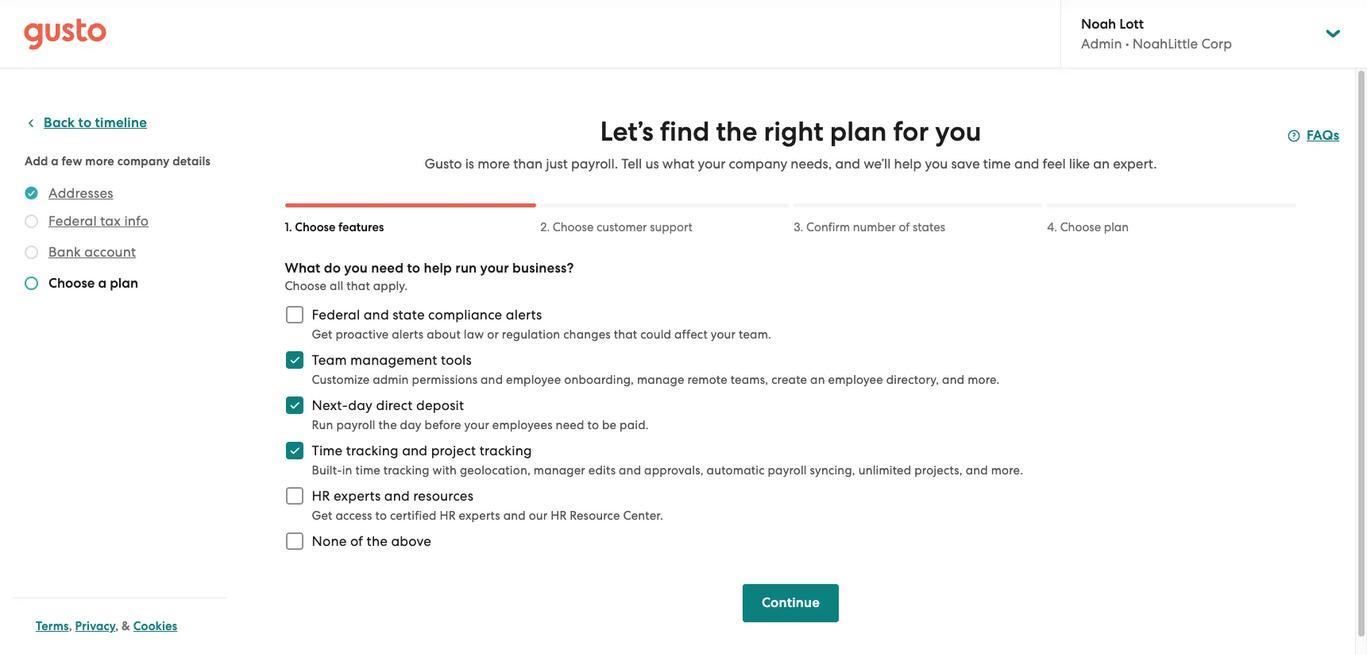 Task type: vqa. For each thing, say whether or not it's contained in the screenshot.
Federal tax info button at top
yes



Task type: locate. For each thing, give the bounding box(es) containing it.
•
[[1126, 36, 1130, 52]]

2 vertical spatial plan
[[110, 275, 138, 292]]

0 vertical spatial a
[[51, 154, 59, 168]]

direct
[[376, 397, 413, 413]]

0 vertical spatial day
[[348, 397, 373, 413]]

approvals,
[[645, 463, 704, 478]]

of
[[899, 220, 910, 234], [350, 533, 363, 549]]

1 horizontal spatial alerts
[[506, 307, 542, 323]]

and
[[836, 156, 861, 172], [1015, 156, 1040, 172], [364, 307, 389, 323], [481, 373, 503, 387], [943, 373, 965, 387], [402, 443, 428, 459], [619, 463, 642, 478], [966, 463, 989, 478], [385, 488, 410, 504], [504, 509, 526, 523]]

customize
[[312, 373, 370, 387]]

1 horizontal spatial day
[[400, 418, 422, 432]]

0 horizontal spatial help
[[424, 260, 452, 277]]

day down customize
[[348, 397, 373, 413]]

gusto
[[425, 156, 462, 172]]

remote
[[688, 373, 728, 387]]

your
[[698, 156, 726, 172], [481, 260, 509, 277], [711, 327, 736, 342], [465, 418, 490, 432]]

deposit
[[416, 397, 464, 413]]

center.
[[623, 509, 664, 523]]

1 vertical spatial help
[[424, 260, 452, 277]]

1 vertical spatial payroll
[[768, 463, 807, 478]]

tracking
[[346, 443, 399, 459], [480, 443, 532, 459], [384, 463, 430, 478]]

1 horizontal spatial that
[[614, 327, 638, 342]]

run payroll the day before your employees need to be paid.
[[312, 418, 649, 432]]

above
[[391, 533, 432, 549]]

an inside let's find the right plan for you gusto is more than just payroll. tell us what your company needs, and we'll help you save time and feel like an expert.
[[1094, 156, 1110, 172]]

an
[[1094, 156, 1110, 172], [811, 373, 826, 387]]

1 horizontal spatial experts
[[459, 509, 501, 523]]

1 vertical spatial day
[[400, 418, 422, 432]]

company
[[117, 154, 170, 168], [729, 156, 788, 172]]

0 vertical spatial alerts
[[506, 307, 542, 323]]

check image
[[25, 215, 38, 228], [25, 277, 38, 290]]

check image down circle check image
[[25, 215, 38, 228]]

your right run
[[481, 260, 509, 277]]

day down direct
[[400, 418, 422, 432]]

0 vertical spatial check image
[[25, 215, 38, 228]]

2 horizontal spatial plan
[[1105, 220, 1129, 234]]

payroll down the next-
[[337, 418, 376, 432]]

0 horizontal spatial time
[[356, 463, 381, 478]]

0 vertical spatial the
[[717, 115, 758, 148]]

state
[[393, 307, 425, 323]]

circle check image
[[25, 184, 38, 203]]

0 vertical spatial that
[[347, 279, 370, 293]]

permissions
[[412, 373, 478, 387]]

plan down expert.
[[1105, 220, 1129, 234]]

a inside list
[[98, 275, 107, 292]]

, left privacy
[[69, 619, 72, 633]]

1 horizontal spatial plan
[[830, 115, 887, 148]]

0 horizontal spatial alerts
[[392, 327, 424, 342]]

1 vertical spatial alerts
[[392, 327, 424, 342]]

about
[[427, 327, 461, 342]]

1 vertical spatial get
[[312, 509, 333, 523]]

hr down built-
[[312, 488, 330, 504]]

0 horizontal spatial day
[[348, 397, 373, 413]]

1 vertical spatial experts
[[459, 509, 501, 523]]

choose down 'what'
[[285, 279, 327, 293]]

faqs
[[1307, 127, 1340, 144]]

you up save
[[936, 115, 982, 148]]

our
[[529, 509, 548, 523]]

1 vertical spatial check image
[[25, 277, 38, 290]]

of left the states
[[899, 220, 910, 234]]

a
[[51, 154, 59, 168], [98, 275, 107, 292]]

and right the projects,
[[966, 463, 989, 478]]

help
[[895, 156, 922, 172], [424, 260, 452, 277]]

get up team
[[312, 327, 333, 342]]

choose a plan
[[48, 275, 138, 292]]

run
[[312, 418, 333, 432]]

need up apply.
[[371, 260, 404, 277]]

company down timeline
[[117, 154, 170, 168]]

1 horizontal spatial more
[[478, 156, 510, 172]]

continue
[[762, 595, 820, 611]]

to right the back
[[78, 114, 92, 131]]

and left we'll
[[836, 156, 861, 172]]

back to timeline
[[44, 114, 147, 131]]

0 horizontal spatial an
[[811, 373, 826, 387]]

1 vertical spatial time
[[356, 463, 381, 478]]

2 vertical spatial you
[[344, 260, 368, 277]]

help right we'll
[[895, 156, 922, 172]]

employee
[[506, 373, 561, 387], [829, 373, 884, 387]]

choose down 'bank'
[[48, 275, 95, 292]]

time right in
[[356, 463, 381, 478]]

info
[[124, 213, 149, 229]]

0 horizontal spatial federal
[[48, 213, 97, 229]]

the inside let's find the right plan for you gusto is more than just payroll. tell us what your company needs, and we'll help you save time and feel like an expert.
[[717, 115, 758, 148]]

an right create
[[811, 373, 826, 387]]

and left our
[[504, 509, 526, 523]]

federal and state compliance alerts
[[312, 307, 542, 323]]

2 employee from the left
[[829, 373, 884, 387]]

1 horizontal spatial employee
[[829, 373, 884, 387]]

0 vertical spatial of
[[899, 220, 910, 234]]

help left run
[[424, 260, 452, 277]]

more. right directory,
[[968, 373, 1000, 387]]

0 vertical spatial experts
[[334, 488, 381, 504]]

0 horizontal spatial payroll
[[337, 418, 376, 432]]

confirm
[[807, 220, 850, 234]]

need left be
[[556, 418, 585, 432]]

2 get from the top
[[312, 509, 333, 523]]

0 vertical spatial plan
[[830, 115, 887, 148]]

manage
[[637, 373, 685, 387]]

1 vertical spatial the
[[379, 418, 397, 432]]

1 vertical spatial need
[[556, 418, 585, 432]]

employee down regulation
[[506, 373, 561, 387]]

federal
[[48, 213, 97, 229], [312, 307, 360, 323]]

get proactive alerts about law or regulation changes that could affect your team.
[[312, 327, 772, 342]]

that left could
[[614, 327, 638, 342]]

0 vertical spatial need
[[371, 260, 404, 277]]

team.
[[739, 327, 772, 342]]

, left &
[[115, 619, 119, 633]]

choose inside list
[[48, 275, 95, 292]]

what
[[285, 260, 321, 277]]

syncing,
[[810, 463, 856, 478]]

experts up access
[[334, 488, 381, 504]]

experts down the resources
[[459, 509, 501, 523]]

federal inside button
[[48, 213, 97, 229]]

to inside back to timeline button
[[78, 114, 92, 131]]

choose for choose features
[[295, 220, 336, 234]]

2 vertical spatial the
[[367, 533, 388, 549]]

check image down check icon
[[25, 277, 38, 290]]

compliance
[[428, 307, 503, 323]]

alerts up regulation
[[506, 307, 542, 323]]

get up none at the bottom left of page
[[312, 509, 333, 523]]

employee left directory,
[[829, 373, 884, 387]]

needs,
[[791, 156, 832, 172]]

choose left customer
[[553, 220, 594, 234]]

plan up we'll
[[830, 115, 887, 148]]

a for few
[[51, 154, 59, 168]]

hr right our
[[551, 509, 567, 523]]

choose up 'what'
[[295, 220, 336, 234]]

plan down account
[[110, 275, 138, 292]]

the down next-day direct deposit
[[379, 418, 397, 432]]

you right do
[[344, 260, 368, 277]]

the right find
[[717, 115, 758, 148]]

hr down the resources
[[440, 509, 456, 523]]

manager
[[534, 463, 586, 478]]

0 horizontal spatial ,
[[69, 619, 72, 633]]

an right like
[[1094, 156, 1110, 172]]

1 horizontal spatial need
[[556, 418, 585, 432]]

more. right the projects,
[[992, 463, 1024, 478]]

0 vertical spatial an
[[1094, 156, 1110, 172]]

add
[[25, 154, 48, 168]]

0 horizontal spatial a
[[51, 154, 59, 168]]

a down account
[[98, 275, 107, 292]]

1 horizontal spatial an
[[1094, 156, 1110, 172]]

0 vertical spatial federal
[[48, 213, 97, 229]]

your inside let's find the right plan for you gusto is more than just payroll. tell us what your company needs, and we'll help you save time and feel like an expert.
[[698, 156, 726, 172]]

0 horizontal spatial need
[[371, 260, 404, 277]]

None of the above checkbox
[[277, 524, 312, 559]]

1 horizontal spatial time
[[984, 156, 1012, 172]]

plan inside let's find the right plan for you gusto is more than just payroll. tell us what your company needs, and we'll help you save time and feel like an expert.
[[830, 115, 887, 148]]

you left save
[[925, 156, 948, 172]]

time right save
[[984, 156, 1012, 172]]

0 horizontal spatial hr
[[312, 488, 330, 504]]

1 horizontal spatial ,
[[115, 619, 119, 633]]

expert.
[[1114, 156, 1158, 172]]

0 horizontal spatial experts
[[334, 488, 381, 504]]

get for hr
[[312, 509, 333, 523]]

1 vertical spatial federal
[[312, 307, 360, 323]]

states
[[913, 220, 946, 234]]

certified
[[390, 509, 437, 523]]

payroll left syncing,
[[768, 463, 807, 478]]

than
[[514, 156, 543, 172]]

plan inside list
[[110, 275, 138, 292]]

admin
[[1082, 36, 1123, 52]]

1 horizontal spatial help
[[895, 156, 922, 172]]

0 horizontal spatial company
[[117, 154, 170, 168]]

1 horizontal spatial a
[[98, 275, 107, 292]]

your right what
[[698, 156, 726, 172]]

timeline
[[95, 114, 147, 131]]

is
[[465, 156, 475, 172]]

choose for choose a plan
[[48, 275, 95, 292]]

addresses button
[[48, 184, 113, 203]]

1 horizontal spatial company
[[729, 156, 788, 172]]

lott
[[1120, 16, 1144, 33]]

more right is
[[478, 156, 510, 172]]

0 horizontal spatial that
[[347, 279, 370, 293]]

0 vertical spatial get
[[312, 327, 333, 342]]

choose for choose customer support
[[553, 220, 594, 234]]

tax
[[100, 213, 121, 229]]

get for federal
[[312, 327, 333, 342]]

right
[[764, 115, 824, 148]]

0 horizontal spatial plan
[[110, 275, 138, 292]]

what
[[663, 156, 695, 172]]

details
[[173, 154, 211, 168]]

that right all
[[347, 279, 370, 293]]

to up apply.
[[407, 260, 421, 277]]

more right few at left top
[[85, 154, 114, 168]]

2 , from the left
[[115, 619, 119, 633]]

more.
[[968, 373, 1000, 387], [992, 463, 1024, 478]]

to left be
[[588, 418, 599, 432]]

federal down all
[[312, 307, 360, 323]]

federal tax info
[[48, 213, 149, 229]]

0 vertical spatial help
[[895, 156, 922, 172]]

federal down the addresses button
[[48, 213, 97, 229]]

choose down like
[[1061, 220, 1102, 234]]

0 horizontal spatial of
[[350, 533, 363, 549]]

resources
[[414, 488, 474, 504]]

time
[[984, 156, 1012, 172], [356, 463, 381, 478]]

0 vertical spatial time
[[984, 156, 1012, 172]]

1 vertical spatial a
[[98, 275, 107, 292]]

of down access
[[350, 533, 363, 549]]

noahlittle
[[1133, 36, 1199, 52]]

payroll.
[[571, 156, 618, 172]]

1 get from the top
[[312, 327, 333, 342]]

just
[[546, 156, 568, 172]]

alerts down state
[[392, 327, 424, 342]]

terms
[[36, 619, 69, 633]]

a left few at left top
[[51, 154, 59, 168]]

need
[[371, 260, 404, 277], [556, 418, 585, 432]]

more
[[85, 154, 114, 168], [478, 156, 510, 172]]

and down the or at the bottom left
[[481, 373, 503, 387]]

tools
[[441, 352, 472, 368]]

tracking up in
[[346, 443, 399, 459]]

0 horizontal spatial employee
[[506, 373, 561, 387]]

1 horizontal spatial federal
[[312, 307, 360, 323]]

the left above
[[367, 533, 388, 549]]

company down right
[[729, 156, 788, 172]]

none
[[312, 533, 347, 549]]

1 vertical spatial more.
[[992, 463, 1024, 478]]

tracking down time tracking and project tracking
[[384, 463, 430, 478]]

bank account
[[48, 244, 136, 260]]

the for of
[[367, 533, 388, 549]]

do
[[324, 260, 341, 277]]

that inside "what do you need to help run your business? choose all that apply."
[[347, 279, 370, 293]]

projects,
[[915, 463, 963, 478]]

to down the hr experts and resources
[[376, 509, 387, 523]]



Task type: describe. For each thing, give the bounding box(es) containing it.
Time tracking and project tracking checkbox
[[277, 433, 312, 468]]

teams,
[[731, 373, 769, 387]]

choose inside "what do you need to help run your business? choose all that apply."
[[285, 279, 327, 293]]

apply.
[[373, 279, 408, 293]]

to inside "what do you need to help run your business? choose all that apply."
[[407, 260, 421, 277]]

access
[[336, 509, 372, 523]]

changes
[[564, 327, 611, 342]]

Federal and state compliance alerts checkbox
[[277, 297, 312, 332]]

affect
[[675, 327, 708, 342]]

confirm number of states
[[807, 220, 946, 234]]

business?
[[513, 260, 574, 277]]

1 vertical spatial plan
[[1105, 220, 1129, 234]]

let's
[[600, 115, 654, 148]]

project
[[431, 443, 476, 459]]

HR experts and resources checkbox
[[277, 478, 312, 513]]

help inside let's find the right plan for you gusto is more than just payroll. tell us what your company needs, and we'll help you save time and feel like an expert.
[[895, 156, 922, 172]]

admin
[[373, 373, 409, 387]]

1 , from the left
[[69, 619, 72, 633]]

terms , privacy , & cookies
[[36, 619, 177, 633]]

be
[[602, 418, 617, 432]]

and right edits
[[619, 463, 642, 478]]

unlimited
[[859, 463, 912, 478]]

edits
[[589, 463, 616, 478]]

and right directory,
[[943, 373, 965, 387]]

1 vertical spatial that
[[614, 327, 638, 342]]

us
[[646, 156, 659, 172]]

1 horizontal spatial of
[[899, 220, 910, 234]]

management
[[351, 352, 438, 368]]

a for plan
[[98, 275, 107, 292]]

tell
[[622, 156, 642, 172]]

with
[[433, 463, 457, 478]]

hr experts and resources
[[312, 488, 474, 504]]

choose a plan list
[[25, 184, 220, 296]]

back
[[44, 114, 75, 131]]

in
[[342, 463, 353, 478]]

few
[[62, 154, 82, 168]]

1 check image from the top
[[25, 215, 38, 228]]

built-
[[312, 463, 342, 478]]

time inside let's find the right plan for you gusto is more than just payroll. tell us what your company needs, and we'll help you save time and feel like an expert.
[[984, 156, 1012, 172]]

corp
[[1202, 36, 1233, 52]]

check image
[[25, 246, 38, 259]]

what do you need to help run your business? choose all that apply.
[[285, 260, 574, 293]]

and left the feel
[[1015, 156, 1040, 172]]

number
[[853, 220, 896, 234]]

and down before
[[402, 443, 428, 459]]

0 vertical spatial payroll
[[337, 418, 376, 432]]

find
[[660, 115, 710, 148]]

time tracking and project tracking
[[312, 443, 532, 459]]

we'll
[[864, 156, 891, 172]]

team
[[312, 352, 347, 368]]

more inside let's find the right plan for you gusto is more than just payroll. tell us what your company needs, and we'll help you save time and feel like an expert.
[[478, 156, 510, 172]]

addresses
[[48, 185, 113, 201]]

Next-day direct deposit checkbox
[[277, 388, 312, 423]]

noah
[[1082, 16, 1117, 33]]

0 vertical spatial you
[[936, 115, 982, 148]]

automatic
[[707, 463, 765, 478]]

team management tools
[[312, 352, 472, 368]]

before
[[425, 418, 462, 432]]

cookies
[[133, 619, 177, 633]]

all
[[330, 279, 344, 293]]

need inside "what do you need to help run your business? choose all that apply."
[[371, 260, 404, 277]]

the for find
[[717, 115, 758, 148]]

1 vertical spatial an
[[811, 373, 826, 387]]

bank
[[48, 244, 81, 260]]

noah lott admin • noahlittle corp
[[1082, 16, 1233, 52]]

home image
[[24, 18, 107, 50]]

your left "team." on the bottom of page
[[711, 327, 736, 342]]

your right before
[[465, 418, 490, 432]]

for
[[894, 115, 929, 148]]

proactive
[[336, 327, 389, 342]]

1 vertical spatial you
[[925, 156, 948, 172]]

regulation
[[502, 327, 561, 342]]

and up certified
[[385, 488, 410, 504]]

federal for federal tax info
[[48, 213, 97, 229]]

1 horizontal spatial hr
[[440, 509, 456, 523]]

&
[[122, 619, 130, 633]]

employees
[[493, 418, 553, 432]]

1 employee from the left
[[506, 373, 561, 387]]

2 horizontal spatial hr
[[551, 509, 567, 523]]

support
[[650, 220, 693, 234]]

0 horizontal spatial more
[[85, 154, 114, 168]]

choose for choose plan
[[1061, 220, 1102, 234]]

paid.
[[620, 418, 649, 432]]

Team management tools checkbox
[[277, 343, 312, 378]]

tracking up geolocation,
[[480, 443, 532, 459]]

your inside "what do you need to help run your business? choose all that apply."
[[481, 260, 509, 277]]

back to timeline button
[[25, 114, 147, 133]]

you inside "what do you need to help run your business? choose all that apply."
[[344, 260, 368, 277]]

create
[[772, 373, 808, 387]]

directory,
[[887, 373, 940, 387]]

onboarding,
[[565, 373, 634, 387]]

choose plan
[[1061, 220, 1129, 234]]

save
[[952, 156, 980, 172]]

federal for federal and state compliance alerts
[[312, 307, 360, 323]]

company inside let's find the right plan for you gusto is more than just payroll. tell us what your company needs, and we'll help you save time and feel like an expert.
[[729, 156, 788, 172]]

customize admin permissions and employee onboarding, manage remote teams, create an employee directory, and more.
[[312, 373, 1000, 387]]

and up proactive at the bottom left
[[364, 307, 389, 323]]

terms link
[[36, 619, 69, 633]]

privacy
[[75, 619, 115, 633]]

choose customer support
[[553, 220, 693, 234]]

law
[[464, 327, 484, 342]]

account
[[85, 244, 136, 260]]

like
[[1070, 156, 1090, 172]]

privacy link
[[75, 619, 115, 633]]

federal tax info button
[[48, 211, 149, 230]]

could
[[641, 327, 672, 342]]

time
[[312, 443, 343, 459]]

none of the above
[[312, 533, 432, 549]]

feel
[[1043, 156, 1066, 172]]

1 vertical spatial of
[[350, 533, 363, 549]]

0 vertical spatial more.
[[968, 373, 1000, 387]]

1 horizontal spatial payroll
[[768, 463, 807, 478]]

help inside "what do you need to help run your business? choose all that apply."
[[424, 260, 452, 277]]

the for payroll
[[379, 418, 397, 432]]

2 check image from the top
[[25, 277, 38, 290]]



